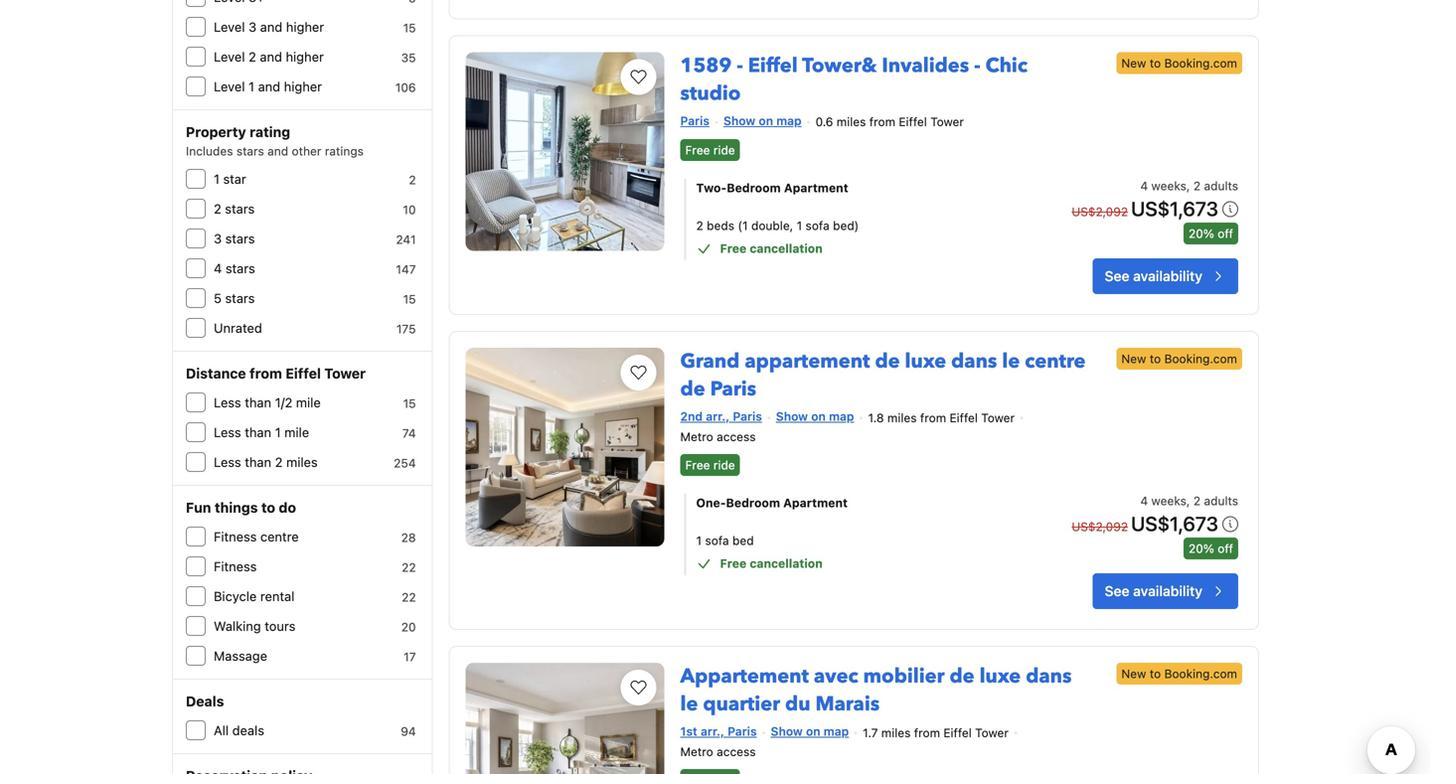 Task type: describe. For each thing, give the bounding box(es) containing it.
metro for de
[[680, 430, 713, 444]]

us$1,673 for grand appartement de luxe dans le centre de paris
[[1131, 512, 1218, 535]]

miles up do
[[286, 455, 318, 470]]

4 stars
[[214, 261, 255, 276]]

free down (1
[[720, 241, 747, 255]]

booking.com for appartement avec mobilier de luxe dans le quartier du marais
[[1164, 667, 1237, 681]]

1 star
[[214, 171, 246, 186]]

ride for de
[[713, 458, 735, 472]]

higher for level 1 and higher
[[284, 79, 322, 94]]

fitness for fitness centre
[[214, 529, 257, 544]]

20
[[401, 620, 416, 634]]

20% off for grand appartement de luxe dans le centre de paris
[[1189, 542, 1233, 556]]

74
[[402, 426, 416, 440]]

less than 1/2 mile
[[214, 395, 321, 410]]

grand appartement de luxe dans le centre de paris link
[[680, 340, 1086, 403]]

free cancellation for studio
[[720, 241, 823, 255]]

1589 - eiffel tower& invalides - chic studio
[[680, 52, 1028, 107]]

invalides
[[882, 52, 969, 79]]

metro for quartier
[[680, 745, 713, 759]]

access for quartier
[[717, 745, 756, 759]]

avec
[[814, 663, 858, 690]]

ride for studio
[[713, 143, 735, 157]]

1 down one-
[[696, 534, 702, 548]]

1/2
[[275, 395, 292, 410]]

two-bedroom apartment
[[696, 181, 848, 195]]

cancellation for studio
[[750, 241, 823, 255]]

fun
[[186, 499, 211, 516]]

weeks for 1589 - eiffel tower& invalides - chic studio
[[1151, 179, 1187, 193]]

all deals
[[214, 723, 264, 738]]

2nd arr., paris
[[680, 409, 762, 423]]

1 horizontal spatial 3
[[249, 19, 257, 34]]

see availability link for 1589 - eiffel tower& invalides - chic studio
[[1093, 258, 1238, 294]]

106
[[395, 81, 416, 94]]

apartment for de
[[783, 496, 848, 510]]

tower&
[[802, 52, 877, 79]]

on for appartement
[[811, 409, 826, 423]]

all
[[214, 723, 229, 738]]

new for 1589 - eiffel tower& invalides - chic studio
[[1121, 56, 1146, 70]]

tower for 0.6 miles from eiffel tower
[[930, 115, 964, 129]]

147
[[396, 262, 416, 276]]

two-
[[696, 181, 727, 195]]

to for appartement avec mobilier de luxe dans le quartier du marais
[[1150, 667, 1161, 681]]

bicycle
[[214, 589, 257, 604]]

dans inside "grand appartement de luxe dans le centre de paris"
[[951, 348, 997, 375]]

property
[[186, 124, 246, 140]]

less for less than 2 miles
[[214, 455, 241, 470]]

20% for 1589 - eiffel tower& invalides - chic studio
[[1189, 227, 1214, 240]]

cancellation for de
[[750, 557, 823, 570]]

du
[[785, 691, 810, 718]]

appartement
[[745, 348, 870, 375]]

and inside the property rating includes stars and other ratings
[[268, 144, 288, 158]]

10
[[403, 203, 416, 217]]

than for 1/2
[[245, 395, 271, 410]]

off for 1589 - eiffel tower& invalides - chic studio
[[1218, 227, 1233, 240]]

show on map for appartement
[[776, 409, 854, 423]]

1st arr., paris
[[680, 724, 757, 738]]

arr., for de
[[706, 409, 730, 423]]

one-bedroom apartment
[[696, 496, 848, 510]]

new for appartement avec mobilier de luxe dans le quartier du marais
[[1121, 667, 1146, 681]]

eiffel for 1.7 miles from eiffel tower metro access
[[944, 726, 972, 740]]

one-
[[696, 496, 726, 510]]

rating
[[250, 124, 290, 140]]

fun things to do
[[186, 499, 296, 516]]

bicycle rental
[[214, 589, 295, 604]]

walking tours
[[214, 619, 296, 634]]

level for level 3 and higher
[[214, 19, 245, 34]]

1 down "1/2"
[[275, 425, 281, 440]]

availability for grand appartement de luxe dans le centre de paris
[[1133, 583, 1203, 599]]

weeks for grand appartement de luxe dans le centre de paris
[[1151, 494, 1187, 508]]

2 beds (1 double, 1 sofa bed)
[[696, 219, 859, 233]]

stars for 4 stars
[[225, 261, 255, 276]]

28
[[401, 531, 416, 545]]

new to booking.com for 1589 - eiffel tower& invalides - chic studio
[[1121, 56, 1237, 70]]

to for 1589 - eiffel tower& invalides - chic studio
[[1150, 56, 1161, 70]]

on for -
[[759, 114, 773, 128]]

1.7 miles from eiffel tower metro access
[[680, 726, 1009, 759]]

bed
[[732, 534, 754, 548]]

from for 1.8 miles from eiffel tower metro access
[[920, 411, 946, 425]]

15 for mile
[[403, 397, 416, 410]]

less for less than 1 mile
[[214, 425, 241, 440]]

5
[[214, 291, 222, 306]]

mile for less than 1 mile
[[284, 425, 309, 440]]

0.6 miles from eiffel tower
[[816, 115, 964, 129]]

stars inside the property rating includes stars and other ratings
[[236, 144, 264, 158]]

1 horizontal spatial de
[[875, 348, 900, 375]]

appartement avec mobilier de luxe dans le quartier du marais
[[680, 663, 1072, 718]]

dans inside appartement avec mobilier de luxe dans le quartier du marais
[[1026, 663, 1072, 690]]

1 vertical spatial 3
[[214, 231, 222, 246]]

deals
[[232, 723, 264, 738]]

paris right 2nd in the left of the page
[[733, 409, 762, 423]]

17
[[404, 650, 416, 664]]

from for 0.6 miles from eiffel tower
[[869, 115, 895, 129]]

level for level 2 and higher
[[214, 49, 245, 64]]

stars for 3 stars
[[225, 231, 255, 246]]

availability for 1589 - eiffel tower& invalides - chic studio
[[1133, 268, 1203, 284]]

fitness centre
[[214, 529, 299, 544]]

1 vertical spatial 4
[[214, 261, 222, 276]]

higher for level 3 and higher
[[286, 19, 324, 34]]

access for de
[[717, 430, 756, 444]]

distance
[[186, 365, 246, 382]]

free up two-
[[685, 143, 710, 157]]

booking.com for 1589 - eiffel tower& invalides - chic studio
[[1164, 56, 1237, 70]]

free down 1 sofa bed on the bottom of page
[[720, 557, 747, 570]]

1 vertical spatial sofa
[[705, 534, 729, 548]]

deals
[[186, 693, 224, 710]]

1589
[[680, 52, 732, 79]]

2nd
[[680, 409, 703, 423]]

grand appartement de luxe dans le centre de paris image
[[466, 348, 664, 547]]

luxe inside "grand appartement de luxe dans le centre de paris"
[[905, 348, 946, 375]]

one-bedroom apartment link
[[696, 494, 1032, 512]]

double,
[[751, 219, 793, 233]]

grand
[[680, 348, 740, 375]]

1.7
[[863, 726, 878, 740]]

, for grand appartement de luxe dans le centre de paris
[[1187, 494, 1190, 508]]

see availability for 1589 - eiffel tower& invalides - chic studio
[[1105, 268, 1203, 284]]

2 stars
[[214, 201, 255, 216]]

than for 1
[[245, 425, 271, 440]]

walking
[[214, 619, 261, 634]]

us$1,673 for 1589 - eiffel tower& invalides - chic studio
[[1131, 197, 1218, 220]]

to for grand appartement de luxe dans le centre de paris
[[1150, 352, 1161, 366]]

35
[[401, 51, 416, 65]]

from up less than 1/2 mile
[[250, 365, 282, 382]]

see for grand appartement de luxe dans le centre de paris
[[1105, 583, 1130, 599]]

254
[[394, 456, 416, 470]]

2 15 from the top
[[403, 292, 416, 306]]

miles for 1.7 miles from eiffel tower metro access
[[881, 726, 911, 740]]

us$2,092 for 1589 - eiffel tower& invalides - chic studio
[[1072, 205, 1128, 219]]

1 - from the left
[[737, 52, 743, 79]]

us$2,092 for grand appartement de luxe dans le centre de paris
[[1072, 520, 1128, 534]]

bed)
[[833, 219, 859, 233]]

0.6
[[816, 115, 833, 129]]

(1
[[738, 219, 748, 233]]

94
[[401, 725, 416, 738]]

3 stars
[[214, 231, 255, 246]]



Task type: vqa. For each thing, say whether or not it's contained in the screenshot.
discover monthly stays
no



Task type: locate. For each thing, give the bounding box(es) containing it.
grand appartement de luxe dans le centre de paris
[[680, 348, 1086, 403]]

1 horizontal spatial dans
[[1026, 663, 1072, 690]]

booking.com
[[1164, 56, 1237, 70], [1164, 352, 1237, 366], [1164, 667, 1237, 681]]

4 weeks , 2 adults for grand appartement de luxe dans le centre de paris
[[1140, 494, 1238, 508]]

mile down "1/2"
[[284, 425, 309, 440]]

adults
[[1204, 179, 1238, 193], [1204, 494, 1238, 508]]

adults for 1589 - eiffel tower& invalides - chic studio
[[1204, 179, 1238, 193]]

1 vertical spatial bedroom
[[726, 496, 780, 510]]

2 20% from the top
[[1189, 542, 1214, 556]]

le
[[1002, 348, 1020, 375], [680, 691, 698, 718]]

tower inside 1.7 miles from eiffel tower metro access
[[975, 726, 1009, 740]]

arr., for quartier
[[701, 724, 724, 738]]

0 vertical spatial arr.,
[[706, 409, 730, 423]]

175
[[396, 322, 416, 336]]

mobilier
[[863, 663, 945, 690]]

1 vertical spatial show on map
[[776, 409, 854, 423]]

0 vertical spatial 20% off
[[1189, 227, 1233, 240]]

access inside 1.7 miles from eiffel tower metro access
[[717, 745, 756, 759]]

than down less than 1 mile
[[245, 455, 271, 470]]

1 vertical spatial mile
[[284, 425, 309, 440]]

0 vertical spatial free ride
[[685, 143, 735, 157]]

1 vertical spatial us$2,092
[[1072, 520, 1128, 534]]

2 - from the left
[[974, 52, 981, 79]]

2 new from the top
[[1121, 352, 1146, 366]]

bedroom for de
[[726, 496, 780, 510]]

miles inside 1.7 miles from eiffel tower metro access
[[881, 726, 911, 740]]

show for avec
[[771, 724, 803, 738]]

ride up one-
[[713, 458, 735, 472]]

2 vertical spatial on
[[806, 724, 821, 738]]

higher for level 2 and higher
[[286, 49, 324, 64]]

4
[[1140, 179, 1148, 193], [214, 261, 222, 276], [1140, 494, 1148, 508]]

apartment
[[784, 181, 848, 195], [783, 496, 848, 510]]

1 see from the top
[[1105, 268, 1130, 284]]

15 up 35
[[403, 21, 416, 35]]

2 vertical spatial show
[[771, 724, 803, 738]]

on down the appartement
[[811, 409, 826, 423]]

cancellation
[[750, 241, 823, 255], [750, 557, 823, 570]]

eiffel inside 1.7 miles from eiffel tower metro access
[[944, 726, 972, 740]]

bedroom for studio
[[727, 181, 781, 195]]

1 than from the top
[[245, 395, 271, 410]]

1 fitness from the top
[[214, 529, 257, 544]]

access inside 1.8 miles from eiffel tower metro access
[[717, 430, 756, 444]]

1 4 weeks , 2 adults from the top
[[1140, 179, 1238, 193]]

,
[[1187, 179, 1190, 193], [1187, 494, 1190, 508]]

show down du
[[771, 724, 803, 738]]

- left the chic
[[974, 52, 981, 79]]

1 vertical spatial 22
[[402, 590, 416, 604]]

1 left star
[[214, 171, 220, 186]]

apartment up bed)
[[784, 181, 848, 195]]

metro
[[680, 430, 713, 444], [680, 745, 713, 759]]

1 vertical spatial show
[[776, 409, 808, 423]]

0 vertical spatial show on map
[[723, 114, 802, 128]]

appartement avec mobilier de luxe dans le quartier du marais image
[[466, 663, 664, 774]]

0 vertical spatial 3
[[249, 19, 257, 34]]

le inside appartement avec mobilier de luxe dans le quartier du marais
[[680, 691, 698, 718]]

stars for 5 stars
[[225, 291, 255, 306]]

de right 'mobilier'
[[950, 663, 975, 690]]

new
[[1121, 56, 1146, 70], [1121, 352, 1146, 366], [1121, 667, 1146, 681]]

eiffel for 0.6 miles from eiffel tower
[[899, 115, 927, 129]]

1 right double,
[[797, 219, 802, 233]]

0 vertical spatial see availability
[[1105, 268, 1203, 284]]

less down less than 1 mile
[[214, 455, 241, 470]]

and for 1
[[258, 79, 280, 94]]

1 vertical spatial cancellation
[[750, 557, 823, 570]]

miles for 1.8 miles from eiffel tower metro access
[[887, 411, 917, 425]]

apartment for eiffel
[[784, 181, 848, 195]]

0 horizontal spatial de
[[680, 376, 705, 403]]

1 vertical spatial booking.com
[[1164, 352, 1237, 366]]

massage
[[214, 648, 267, 663]]

2 free cancellation from the top
[[720, 557, 823, 570]]

0 vertical spatial mile
[[296, 395, 321, 410]]

appartement
[[680, 663, 809, 690]]

see for 1589 - eiffel tower& invalides - chic studio
[[1105, 268, 1130, 284]]

1 new from the top
[[1121, 56, 1146, 70]]

map for eiffel
[[776, 114, 802, 128]]

higher down level 3 and higher
[[286, 49, 324, 64]]

4 weeks , 2 adults for 1589 - eiffel tower& invalides - chic studio
[[1140, 179, 1238, 193]]

from right 1.8
[[920, 411, 946, 425]]

1 free cancellation from the top
[[720, 241, 823, 255]]

0 vertical spatial map
[[776, 114, 802, 128]]

from for 1.7 miles from eiffel tower metro access
[[914, 726, 940, 740]]

level 3 and higher
[[214, 19, 324, 34]]

2 us$1,673 from the top
[[1131, 512, 1218, 535]]

0 vertical spatial off
[[1218, 227, 1233, 240]]

1 see availability from the top
[[1105, 268, 1203, 284]]

miles right 1.8
[[887, 411, 917, 425]]

from inside 1.8 miles from eiffel tower metro access
[[920, 411, 946, 425]]

1 vertical spatial see availability link
[[1093, 573, 1238, 609]]

from inside 1.7 miles from eiffel tower metro access
[[914, 726, 940, 740]]

1 off from the top
[[1218, 227, 1233, 240]]

1st
[[680, 724, 697, 738]]

1 vertical spatial arr.,
[[701, 724, 724, 738]]

4 for 1589 - eiffel tower& invalides - chic studio
[[1140, 179, 1148, 193]]

2 horizontal spatial de
[[950, 663, 975, 690]]

show on map down the appartement
[[776, 409, 854, 423]]

tours
[[265, 619, 296, 634]]

0 vertical spatial than
[[245, 395, 271, 410]]

2 see from the top
[[1105, 583, 1130, 599]]

1 adults from the top
[[1204, 179, 1238, 193]]

1 vertical spatial new to booking.com
[[1121, 352, 1237, 366]]

2 new to booking.com from the top
[[1121, 352, 1237, 366]]

mile for less than 1/2 mile
[[296, 395, 321, 410]]

from right 1.7
[[914, 726, 940, 740]]

free ride up one-
[[685, 458, 735, 472]]

stars down rating
[[236, 144, 264, 158]]

marais
[[815, 691, 880, 718]]

2 access from the top
[[717, 745, 756, 759]]

, for 1589 - eiffel tower& invalides - chic studio
[[1187, 179, 1190, 193]]

and down level 3 and higher
[[260, 49, 282, 64]]

2 off from the top
[[1218, 542, 1233, 556]]

free cancellation
[[720, 241, 823, 255], [720, 557, 823, 570]]

access down 2nd arr., paris
[[717, 430, 756, 444]]

0 vertical spatial bedroom
[[727, 181, 781, 195]]

0 vertical spatial fitness
[[214, 529, 257, 544]]

beds
[[707, 219, 735, 233]]

see availability for grand appartement de luxe dans le centre de paris
[[1105, 583, 1203, 599]]

2 cancellation from the top
[[750, 557, 823, 570]]

and down level 2 and higher
[[258, 79, 280, 94]]

paris down "quartier"
[[728, 724, 757, 738]]

eiffel for 1.8 miles from eiffel tower metro access
[[950, 411, 978, 425]]

show for -
[[723, 114, 756, 128]]

than left "1/2"
[[245, 395, 271, 410]]

0 vertical spatial us$1,673
[[1131, 197, 1218, 220]]

1 booking.com from the top
[[1164, 56, 1237, 70]]

0 vertical spatial 4
[[1140, 179, 1148, 193]]

4 for grand appartement de luxe dans le centre de paris
[[1140, 494, 1148, 508]]

miles inside 1.8 miles from eiffel tower metro access
[[887, 411, 917, 425]]

2 4 weeks , 2 adults from the top
[[1140, 494, 1238, 508]]

map for mobilier
[[824, 724, 849, 738]]

show on map down du
[[771, 724, 849, 738]]

new to booking.com for grand appartement de luxe dans le centre de paris
[[1121, 352, 1237, 366]]

level up property
[[214, 79, 245, 94]]

than
[[245, 395, 271, 410], [245, 425, 271, 440], [245, 455, 271, 470]]

things
[[215, 499, 258, 516]]

2 availability from the top
[[1133, 583, 1203, 599]]

mile right "1/2"
[[296, 395, 321, 410]]

1 down level 2 and higher
[[249, 79, 254, 94]]

paris up 2nd arr., paris
[[710, 376, 756, 403]]

2 level from the top
[[214, 49, 245, 64]]

0 vertical spatial 15
[[403, 21, 416, 35]]

0 vertical spatial sofa
[[806, 219, 830, 233]]

0 horizontal spatial sofa
[[705, 534, 729, 548]]

less than 1 mile
[[214, 425, 309, 440]]

22 for fitness
[[402, 561, 416, 574]]

2 booking.com from the top
[[1164, 352, 1237, 366]]

access down the 1st arr., paris
[[717, 745, 756, 759]]

1 vertical spatial see availability
[[1105, 583, 1203, 599]]

1 vertical spatial adults
[[1204, 494, 1238, 508]]

distance from eiffel tower
[[186, 365, 366, 382]]

1 vertical spatial free ride
[[685, 458, 735, 472]]

fitness for fitness
[[214, 559, 257, 574]]

show for appartement
[[776, 409, 808, 423]]

1 vertical spatial metro
[[680, 745, 713, 759]]

0 vertical spatial booking.com
[[1164, 56, 1237, 70]]

higher down level 2 and higher
[[284, 79, 322, 94]]

1589 - eiffel tower& invalides - chic studio image
[[466, 52, 664, 251]]

1 vertical spatial us$1,673
[[1131, 512, 1218, 535]]

property rating includes stars and other ratings
[[186, 124, 364, 158]]

show on map
[[723, 114, 802, 128], [776, 409, 854, 423], [771, 724, 849, 738]]

1 availability from the top
[[1133, 268, 1203, 284]]

rental
[[260, 589, 295, 604]]

fitness up bicycle
[[214, 559, 257, 574]]

2 vertical spatial new
[[1121, 667, 1146, 681]]

and for 3
[[260, 19, 282, 34]]

studio
[[680, 80, 741, 107]]

2 vertical spatial level
[[214, 79, 245, 94]]

less for less than 1/2 mile
[[214, 395, 241, 410]]

two-bedroom apartment link
[[696, 179, 1032, 197]]

20% for grand appartement de luxe dans le centre de paris
[[1189, 542, 1214, 556]]

2 see availability link from the top
[[1093, 573, 1238, 609]]

free ride
[[685, 143, 735, 157], [685, 458, 735, 472]]

cancellation down 2 beds (1 double, 1 sofa bed)
[[750, 241, 823, 255]]

1 vertical spatial 4 weeks , 2 adults
[[1140, 494, 1238, 508]]

mile
[[296, 395, 321, 410], [284, 425, 309, 440]]

22 up 20
[[402, 590, 416, 604]]

on down du
[[806, 724, 821, 738]]

2 vertical spatial 15
[[403, 397, 416, 410]]

3 booking.com from the top
[[1164, 667, 1237, 681]]

1 weeks from the top
[[1151, 179, 1187, 193]]

sofa left bed)
[[806, 219, 830, 233]]

1 vertical spatial apartment
[[783, 496, 848, 510]]

map down "marais"
[[824, 724, 849, 738]]

metro down 1st
[[680, 745, 713, 759]]

level up level 2 and higher
[[214, 19, 245, 34]]

map left 0.6 on the right of page
[[776, 114, 802, 128]]

property group
[[449, 0, 1259, 19]]

1 less from the top
[[214, 395, 241, 410]]

apartment down 1.8 miles from eiffel tower metro access in the bottom of the page
[[783, 496, 848, 510]]

3
[[249, 19, 257, 34], [214, 231, 222, 246]]

1 vertical spatial than
[[245, 425, 271, 440]]

metro down 2nd in the left of the page
[[680, 430, 713, 444]]

less than 2 miles
[[214, 455, 318, 470]]

1 ride from the top
[[713, 143, 735, 157]]

2 vertical spatial map
[[824, 724, 849, 738]]

0 horizontal spatial le
[[680, 691, 698, 718]]

1 see availability link from the top
[[1093, 258, 1238, 294]]

and
[[260, 19, 282, 34], [260, 49, 282, 64], [258, 79, 280, 94], [268, 144, 288, 158]]

free cancellation down double,
[[720, 241, 823, 255]]

cancellation down bed in the right bottom of the page
[[750, 557, 823, 570]]

tower for 1.7 miles from eiffel tower metro access
[[975, 726, 1009, 740]]

0 horizontal spatial -
[[737, 52, 743, 79]]

level 1 and higher
[[214, 79, 322, 94]]

2 , from the top
[[1187, 494, 1190, 508]]

1 vertical spatial see
[[1105, 583, 1130, 599]]

includes
[[186, 144, 233, 158]]

20% off for 1589 - eiffel tower& invalides - chic studio
[[1189, 227, 1233, 240]]

1 15 from the top
[[403, 21, 416, 35]]

le inside "grand appartement de luxe dans le centre de paris"
[[1002, 348, 1020, 375]]

new to booking.com for appartement avec mobilier de luxe dans le quartier du marais
[[1121, 667, 1237, 681]]

eiffel down invalides
[[899, 115, 927, 129]]

2 vertical spatial less
[[214, 455, 241, 470]]

0 horizontal spatial 3
[[214, 231, 222, 246]]

1 vertical spatial higher
[[286, 49, 324, 64]]

0 horizontal spatial luxe
[[905, 348, 946, 375]]

on for avec
[[806, 724, 821, 738]]

2 vertical spatial show on map
[[771, 724, 849, 738]]

1 sofa bed
[[696, 534, 754, 548]]

higher up level 2 and higher
[[286, 19, 324, 34]]

2 vertical spatial 4
[[1140, 494, 1148, 508]]

1.8 miles from eiffel tower metro access
[[680, 411, 1015, 444]]

1 vertical spatial free cancellation
[[720, 557, 823, 570]]

less
[[214, 395, 241, 410], [214, 425, 241, 440], [214, 455, 241, 470]]

show on map down studio
[[723, 114, 802, 128]]

eiffel up "1/2"
[[286, 365, 321, 382]]

paris
[[680, 114, 710, 128], [710, 376, 756, 403], [733, 409, 762, 423], [728, 724, 757, 738]]

1 vertical spatial ,
[[1187, 494, 1190, 508]]

map left 1.8
[[829, 409, 854, 423]]

bedroom up (1
[[727, 181, 781, 195]]

3 than from the top
[[245, 455, 271, 470]]

centre inside "grand appartement de luxe dans le centre de paris"
[[1025, 348, 1086, 375]]

other
[[292, 144, 321, 158]]

chic
[[986, 52, 1028, 79]]

less down distance
[[214, 395, 241, 410]]

access
[[717, 430, 756, 444], [717, 745, 756, 759]]

1 22 from the top
[[402, 561, 416, 574]]

to
[[1150, 56, 1161, 70], [1150, 352, 1161, 366], [261, 499, 275, 516], [1150, 667, 1161, 681]]

1 vertical spatial weeks
[[1151, 494, 1187, 508]]

3 new from the top
[[1121, 667, 1146, 681]]

4 weeks , 2 adults
[[1140, 179, 1238, 193], [1140, 494, 1238, 508]]

3 up level 2 and higher
[[249, 19, 257, 34]]

eiffel inside "1589 - eiffel tower& invalides - chic studio"
[[748, 52, 798, 79]]

tower inside 1.8 miles from eiffel tower metro access
[[981, 411, 1015, 425]]

3 level from the top
[[214, 79, 245, 94]]

than up less than 2 miles
[[245, 425, 271, 440]]

1589 - eiffel tower& invalides - chic studio link
[[680, 44, 1028, 107]]

1 horizontal spatial le
[[1002, 348, 1020, 375]]

0 vertical spatial 4 weeks , 2 adults
[[1140, 179, 1238, 193]]

1 free ride from the top
[[685, 143, 735, 157]]

5 stars
[[214, 291, 255, 306]]

stars up 4 stars
[[225, 231, 255, 246]]

0 vertical spatial new
[[1121, 56, 1146, 70]]

free up one-
[[685, 458, 710, 472]]

miles for 0.6 miles from eiffel tower
[[837, 115, 866, 129]]

2 apartment from the top
[[783, 496, 848, 510]]

and down rating
[[268, 144, 288, 158]]

0 vertical spatial see availability link
[[1093, 258, 1238, 294]]

level
[[214, 19, 245, 34], [214, 49, 245, 64], [214, 79, 245, 94]]

2 20% off from the top
[[1189, 542, 1233, 556]]

stars down star
[[225, 201, 255, 216]]

tower for 1.8 miles from eiffel tower metro access
[[981, 411, 1015, 425]]

1 apartment from the top
[[784, 181, 848, 195]]

unrated
[[214, 321, 262, 335]]

miles
[[837, 115, 866, 129], [887, 411, 917, 425], [286, 455, 318, 470], [881, 726, 911, 740]]

1 vertical spatial off
[[1218, 542, 1233, 556]]

3 less from the top
[[214, 455, 241, 470]]

15 for higher
[[403, 21, 416, 35]]

paris down studio
[[680, 114, 710, 128]]

0 vertical spatial show
[[723, 114, 756, 128]]

2 fitness from the top
[[214, 559, 257, 574]]

1 vertical spatial fitness
[[214, 559, 257, 574]]

eiffel left tower& on the right top
[[748, 52, 798, 79]]

availability
[[1133, 268, 1203, 284], [1133, 583, 1203, 599]]

adults for grand appartement de luxe dans le centre de paris
[[1204, 494, 1238, 508]]

15 up 175
[[403, 292, 416, 306]]

sofa left bed in the right bottom of the page
[[705, 534, 729, 548]]

ride up two-
[[713, 143, 735, 157]]

2
[[249, 49, 256, 64], [409, 173, 416, 187], [1193, 179, 1201, 193], [214, 201, 221, 216], [696, 219, 703, 233], [275, 455, 283, 470], [1193, 494, 1201, 508]]

1 20% off from the top
[[1189, 227, 1233, 240]]

from
[[869, 115, 895, 129], [250, 365, 282, 382], [920, 411, 946, 425], [914, 726, 940, 740]]

0 vertical spatial centre
[[1025, 348, 1086, 375]]

2 vertical spatial higher
[[284, 79, 322, 94]]

fitness down things
[[214, 529, 257, 544]]

1 vertical spatial on
[[811, 409, 826, 423]]

ratings
[[325, 144, 364, 158]]

miles right 0.6 on the right of page
[[837, 115, 866, 129]]

1 vertical spatial access
[[717, 745, 756, 759]]

arr., right 1st
[[701, 724, 724, 738]]

arr., right 2nd in the left of the page
[[706, 409, 730, 423]]

2 adults from the top
[[1204, 494, 1238, 508]]

see availability link for grand appartement de luxe dans le centre de paris
[[1093, 573, 1238, 609]]

show
[[723, 114, 756, 128], [776, 409, 808, 423], [771, 724, 803, 738]]

2 us$2,092 from the top
[[1072, 520, 1128, 534]]

1 horizontal spatial sofa
[[806, 219, 830, 233]]

eiffel down 'mobilier'
[[944, 726, 972, 740]]

metro inside 1.7 miles from eiffel tower metro access
[[680, 745, 713, 759]]

3 new to booking.com from the top
[[1121, 667, 1237, 681]]

1 us$2,092 from the top
[[1072, 205, 1128, 219]]

1 vertical spatial 20%
[[1189, 542, 1214, 556]]

map for de
[[829, 409, 854, 423]]

booking.com for grand appartement de luxe dans le centre de paris
[[1164, 352, 1237, 366]]

on left 0.6 on the right of page
[[759, 114, 773, 128]]

1 vertical spatial centre
[[260, 529, 299, 544]]

22 down 28
[[402, 561, 416, 574]]

tower
[[930, 115, 964, 129], [324, 365, 366, 382], [981, 411, 1015, 425], [975, 726, 1009, 740]]

0 vertical spatial weeks
[[1151, 179, 1187, 193]]

de up 2nd in the left of the page
[[680, 376, 705, 403]]

-
[[737, 52, 743, 79], [974, 52, 981, 79]]

paris inside "grand appartement de luxe dans le centre de paris"
[[710, 376, 756, 403]]

free cancellation down bed in the right bottom of the page
[[720, 557, 823, 570]]

bedroom up bed in the right bottom of the page
[[726, 496, 780, 510]]

0 vertical spatial 22
[[402, 561, 416, 574]]

0 vertical spatial adults
[[1204, 179, 1238, 193]]

2 metro from the top
[[680, 745, 713, 759]]

1 20% from the top
[[1189, 227, 1214, 240]]

0 vertical spatial luxe
[[905, 348, 946, 375]]

free cancellation for de
[[720, 557, 823, 570]]

weeks
[[1151, 179, 1187, 193], [1151, 494, 1187, 508]]

us$1,673
[[1131, 197, 1218, 220], [1131, 512, 1218, 535]]

metro inside 1.8 miles from eiffel tower metro access
[[680, 430, 713, 444]]

22 for bicycle rental
[[402, 590, 416, 604]]

on
[[759, 114, 773, 128], [811, 409, 826, 423], [806, 724, 821, 738]]

level for level 1 and higher
[[214, 79, 245, 94]]

241
[[396, 233, 416, 246]]

1 us$1,673 from the top
[[1131, 197, 1218, 220]]

1 vertical spatial availability
[[1133, 583, 1203, 599]]

0 vertical spatial apartment
[[784, 181, 848, 195]]

free ride up two-
[[685, 143, 735, 157]]

0 vertical spatial higher
[[286, 19, 324, 34]]

stars down 3 stars
[[225, 261, 255, 276]]

2 ride from the top
[[713, 458, 735, 472]]

2 vertical spatial new to booking.com
[[1121, 667, 1237, 681]]

free ride. enjoy a free private ride from the airport to your accommodation. this offer is available for bookings up to 6 people and is provided and paid for by booking.com.. element
[[680, 769, 740, 774]]

free
[[685, 143, 710, 157], [720, 241, 747, 255], [685, 458, 710, 472], [720, 557, 747, 570]]

de up 1.8
[[875, 348, 900, 375]]

15 up 74
[[403, 397, 416, 410]]

1 vertical spatial new
[[1121, 352, 1146, 366]]

arr.,
[[706, 409, 730, 423], [701, 724, 724, 738]]

- right 1589
[[737, 52, 743, 79]]

level 2 and higher
[[214, 49, 324, 64]]

1 cancellation from the top
[[750, 241, 823, 255]]

1
[[249, 79, 254, 94], [214, 171, 220, 186], [797, 219, 802, 233], [275, 425, 281, 440], [696, 534, 702, 548]]

and up level 2 and higher
[[260, 19, 282, 34]]

luxe inside appartement avec mobilier de luxe dans le quartier du marais
[[980, 663, 1021, 690]]

miles right 1.7
[[881, 726, 911, 740]]

0 vertical spatial ride
[[713, 143, 735, 157]]

0 horizontal spatial centre
[[260, 529, 299, 544]]

level up level 1 and higher
[[214, 49, 245, 64]]

do
[[279, 499, 296, 516]]

1 new to booking.com from the top
[[1121, 56, 1237, 70]]

stars for 2 stars
[[225, 201, 255, 216]]

eiffel right 1.8
[[950, 411, 978, 425]]

2 weeks from the top
[[1151, 494, 1187, 508]]

1 vertical spatial map
[[829, 409, 854, 423]]

3 15 from the top
[[403, 397, 416, 410]]

3 down 2 stars
[[214, 231, 222, 246]]

1.8
[[868, 411, 884, 425]]

free ride for de
[[685, 458, 735, 472]]

dans
[[951, 348, 997, 375], [1026, 663, 1072, 690]]

stars right 5
[[225, 291, 255, 306]]

2 see availability from the top
[[1105, 583, 1203, 599]]

less up less than 2 miles
[[214, 425, 241, 440]]

eiffel inside 1.8 miles from eiffel tower metro access
[[950, 411, 978, 425]]

than for 2
[[245, 455, 271, 470]]

de inside appartement avec mobilier de luxe dans le quartier du marais
[[950, 663, 975, 690]]

star
[[223, 171, 246, 186]]

0 vertical spatial free cancellation
[[720, 241, 823, 255]]

show down studio
[[723, 114, 756, 128]]

0 vertical spatial on
[[759, 114, 773, 128]]

new for grand appartement de luxe dans le centre de paris
[[1121, 352, 1146, 366]]

0 vertical spatial availability
[[1133, 268, 1203, 284]]

free ride for studio
[[685, 143, 735, 157]]

and for 2
[[260, 49, 282, 64]]

stars
[[236, 144, 264, 158], [225, 201, 255, 216], [225, 231, 255, 246], [225, 261, 255, 276], [225, 291, 255, 306]]

show down the appartement
[[776, 409, 808, 423]]

sofa
[[806, 219, 830, 233], [705, 534, 729, 548]]

1 horizontal spatial centre
[[1025, 348, 1086, 375]]

1 , from the top
[[1187, 179, 1190, 193]]

0 vertical spatial see
[[1105, 268, 1130, 284]]

1 metro from the top
[[680, 430, 713, 444]]

show on map for -
[[723, 114, 802, 128]]

20%
[[1189, 227, 1214, 240], [1189, 542, 1214, 556]]

2 free ride from the top
[[685, 458, 735, 472]]

map
[[776, 114, 802, 128], [829, 409, 854, 423], [824, 724, 849, 738]]

1 level from the top
[[214, 19, 245, 34]]

off for grand appartement de luxe dans le centre de paris
[[1218, 542, 1233, 556]]

appartement avec mobilier de luxe dans le quartier du marais link
[[680, 655, 1072, 718]]

from down "1589 - eiffel tower& invalides - chic studio" at the top of page
[[869, 115, 895, 129]]

us$2,092
[[1072, 205, 1128, 219], [1072, 520, 1128, 534]]

0 vertical spatial access
[[717, 430, 756, 444]]

1 vertical spatial ride
[[713, 458, 735, 472]]

quartier
[[703, 691, 780, 718]]

0 vertical spatial metro
[[680, 430, 713, 444]]

0 vertical spatial le
[[1002, 348, 1020, 375]]

2 less from the top
[[214, 425, 241, 440]]

1 access from the top
[[717, 430, 756, 444]]

show on map for avec
[[771, 724, 849, 738]]

20% off
[[1189, 227, 1233, 240], [1189, 542, 1233, 556]]

0 vertical spatial new to booking.com
[[1121, 56, 1237, 70]]

2 vertical spatial booking.com
[[1164, 667, 1237, 681]]

2 than from the top
[[245, 425, 271, 440]]

1 horizontal spatial luxe
[[980, 663, 1021, 690]]

1 vertical spatial dans
[[1026, 663, 1072, 690]]

2 22 from the top
[[402, 590, 416, 604]]

0 vertical spatial level
[[214, 19, 245, 34]]



